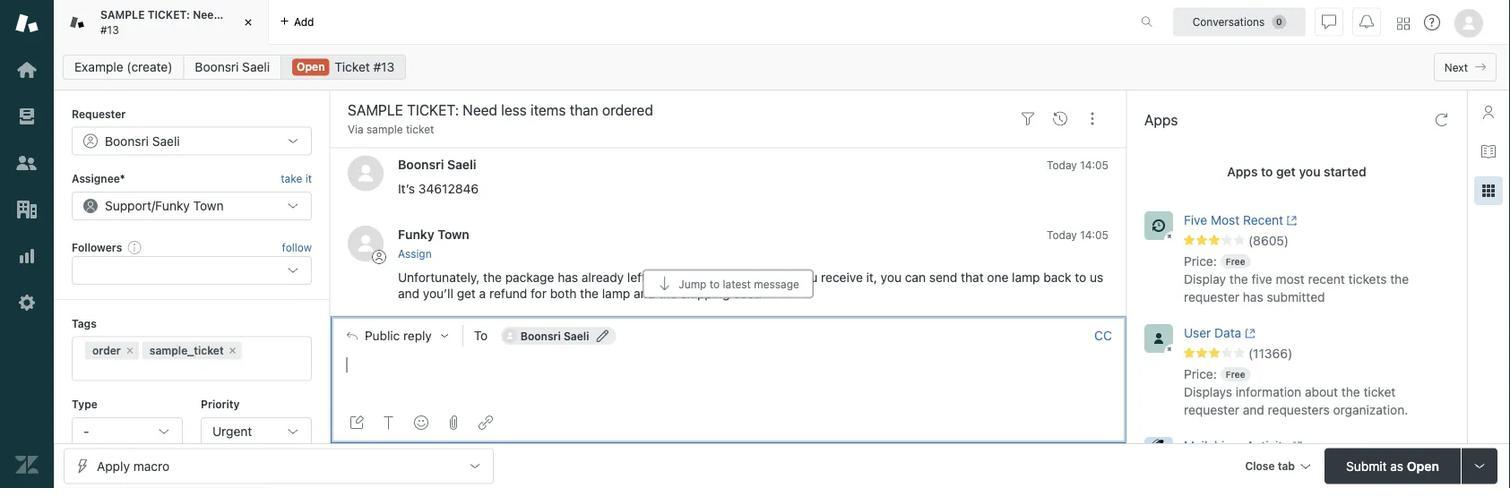 Task type: describe. For each thing, give the bounding box(es) containing it.
priority
[[201, 399, 240, 411]]

example (create)
[[74, 60, 173, 74]]

requester
[[72, 108, 126, 120]]

sample_ticket
[[150, 345, 224, 357]]

five
[[1185, 213, 1208, 228]]

3 stars. 8605 reviews. element
[[1185, 233, 1457, 249]]

add attachment image
[[447, 416, 461, 430]]

as
[[1391, 459, 1404, 474]]

apply
[[97, 459, 130, 474]]

today 14:05 for unfortunately, the package has already left our warehouse. but once you receive it, you can send that one lamp back to us and you'll get a refund for both the lamp and the shipping cost.
[[1047, 230, 1109, 242]]

user data
[[1185, 326, 1242, 341]]

close tab
[[1246, 460, 1296, 473]]

1 horizontal spatial get
[[1277, 165, 1296, 179]]

has inside unfortunately, the package has already left our warehouse. but once you receive it, you can send that one lamp back to us and you'll get a refund for both the lamp and the shipping cost.
[[558, 270, 578, 285]]

14:05 for unfortunately, the package has already left our warehouse. but once you receive it, you can send that one lamp back to us and you'll get a refund for both the lamp and the shipping cost.
[[1081, 230, 1109, 242]]

sample
[[367, 123, 403, 136]]

#13 inside sample ticket: need less items than ordered #13
[[100, 23, 119, 36]]

requesters
[[1269, 403, 1330, 418]]

conversations
[[1193, 16, 1266, 28]]

remove image for sample_ticket
[[227, 346, 238, 357]]

cost.
[[734, 286, 762, 301]]

apps for apps to get you started
[[1228, 165, 1258, 179]]

boonsri saeli inside conversationlabel log
[[398, 158, 477, 172]]

add button
[[269, 0, 325, 44]]

notifications image
[[1360, 15, 1375, 29]]

it's 34612846
[[398, 182, 479, 197]]

data
[[1215, 326, 1242, 341]]

the down already
[[580, 286, 599, 301]]

format text image
[[382, 416, 396, 430]]

less
[[224, 9, 245, 21]]

it,
[[867, 270, 878, 285]]

boonsri inside requester element
[[105, 134, 149, 148]]

3 stars. 11366 reviews. element
[[1185, 346, 1457, 362]]

close tab button
[[1238, 449, 1318, 487]]

-
[[83, 425, 89, 439]]

warehouse.
[[672, 270, 739, 285]]

close image
[[239, 13, 257, 31]]

saeli inside requester element
[[152, 134, 180, 148]]

to
[[474, 329, 488, 343]]

price: for display
[[1185, 254, 1218, 269]]

boonsri saeli link inside secondary element
[[183, 55, 282, 80]]

requester element
[[72, 127, 312, 155]]

info on adding followers image
[[128, 240, 142, 255]]

funky town link
[[398, 228, 470, 243]]

customer context image
[[1482, 105, 1497, 119]]

take it
[[281, 173, 312, 185]]

refund
[[490, 286, 527, 301]]

information
[[1236, 385, 1302, 400]]

type
[[72, 399, 98, 411]]

support
[[105, 198, 152, 213]]

most
[[1211, 213, 1240, 228]]

(8605)
[[1249, 234, 1290, 248]]

tags
[[72, 318, 97, 330]]

reply
[[404, 329, 432, 343]]

conversationlabel log
[[330, 142, 1127, 317]]

unfortunately,
[[398, 270, 480, 285]]

sample ticket: need less items than ordered #13
[[100, 9, 348, 36]]

latest
[[723, 278, 751, 290]]

it's
[[398, 182, 415, 197]]

example (create) button
[[63, 55, 184, 80]]

edit user image
[[597, 330, 609, 342]]

34612846
[[419, 182, 479, 197]]

0 horizontal spatial you
[[797, 270, 818, 285]]

boonsri right boonsri.saeli@example.com image
[[521, 330, 561, 342]]

jump to latest message
[[679, 278, 800, 290]]

submitted
[[1267, 290, 1326, 305]]

items
[[247, 9, 277, 21]]

follow button
[[282, 239, 312, 256]]

apps for apps
[[1145, 112, 1179, 129]]

next
[[1445, 61, 1469, 74]]

secondary element
[[54, 49, 1511, 85]]

cc button
[[1095, 328, 1113, 344]]

0 horizontal spatial lamp
[[602, 286, 631, 301]]

free for the
[[1226, 256, 1246, 267]]

about
[[1306, 385, 1339, 400]]

organization.
[[1334, 403, 1409, 418]]

/
[[152, 198, 155, 213]]

tab containing sample ticket: need less items than ordered
[[54, 0, 348, 45]]

need
[[193, 9, 221, 21]]

the inside price: free displays information about the ticket requester and requesters organization.
[[1342, 385, 1361, 400]]

Today 14:05 text field
[[1047, 230, 1109, 242]]

add
[[294, 16, 314, 28]]

saeli left edit user icon
[[564, 330, 590, 342]]

urgent button
[[201, 418, 312, 447]]

knowledge image
[[1482, 144, 1497, 159]]

customers image
[[15, 152, 39, 175]]

submit as open
[[1347, 459, 1440, 474]]

views image
[[15, 105, 39, 128]]

take
[[281, 173, 302, 185]]

funky town assign
[[398, 228, 470, 261]]

ticket:
[[148, 9, 190, 21]]

both
[[550, 286, 577, 301]]

get inside unfortunately, the package has already left our warehouse. but once you receive it, you can send that one lamp back to us and you'll get a refund for both the lamp and the shipping cost.
[[457, 286, 476, 301]]

get help image
[[1425, 14, 1441, 30]]

open inside secondary element
[[297, 61, 325, 73]]

requester inside price: free displays information about the ticket requester and requesters organization.
[[1185, 403, 1240, 418]]

public reply
[[365, 329, 432, 343]]

main element
[[0, 0, 54, 489]]

next button
[[1435, 53, 1498, 82]]

town inside funky town assign
[[438, 228, 470, 243]]

once
[[765, 270, 794, 285]]

follow
[[282, 241, 312, 254]]

you'll
[[423, 286, 454, 301]]

today for unfortunately, the package has already left our warehouse. but once you receive it, you can send that one lamp back to us and you'll get a refund for both the lamp and the shipping cost.
[[1047, 230, 1078, 242]]

apply macro
[[97, 459, 170, 474]]

Subject field
[[344, 100, 1009, 121]]

requester inside price: free display the five most recent tickets the requester has submitted
[[1185, 290, 1240, 305]]

town inside assignee* element
[[193, 198, 224, 213]]

- button
[[72, 418, 183, 447]]

filter image
[[1021, 112, 1036, 126]]

back
[[1044, 270, 1072, 285]]



Task type: vqa. For each thing, say whether or not it's contained in the screenshot.
FREE associated with information
yes



Task type: locate. For each thing, give the bounding box(es) containing it.
(opens in a new tab) image inside five most recent link
[[1284, 215, 1298, 226]]

0 vertical spatial has
[[558, 270, 578, 285]]

saeli up 34612846
[[447, 158, 477, 172]]

displays
[[1185, 385, 1233, 400]]

boonsri
[[195, 60, 239, 74], [105, 134, 149, 148], [398, 158, 444, 172], [521, 330, 561, 342]]

five most recent image
[[1145, 212, 1174, 240]]

1 horizontal spatial lamp
[[1013, 270, 1041, 285]]

zendesk products image
[[1398, 17, 1411, 30]]

tab
[[1278, 460, 1296, 473]]

today 14:05 down ticket actions icon
[[1047, 159, 1109, 172]]

0 vertical spatial apps
[[1145, 112, 1179, 129]]

Today 14:05 text field
[[1047, 159, 1109, 172]]

1 price: from the top
[[1185, 254, 1218, 269]]

price:
[[1185, 254, 1218, 269], [1185, 367, 1218, 382]]

and inside price: free displays information about the ticket requester and requesters organization.
[[1244, 403, 1265, 418]]

has down five
[[1244, 290, 1264, 305]]

and left you'll at the left bottom of page
[[398, 286, 420, 301]]

free inside price: free display the five most recent tickets the requester has submitted
[[1226, 256, 1246, 267]]

insert emojis image
[[414, 416, 429, 430]]

avatar image left it's
[[348, 156, 384, 192]]

and down information
[[1244, 403, 1265, 418]]

hide composer image
[[721, 309, 736, 324]]

0 horizontal spatial and
[[398, 286, 420, 301]]

free up displays
[[1226, 369, 1246, 380]]

0 horizontal spatial has
[[558, 270, 578, 285]]

today 14:05 for it's 34612846
[[1047, 159, 1109, 172]]

and down left
[[634, 286, 655, 301]]

message
[[754, 278, 800, 290]]

(create)
[[127, 60, 173, 74]]

0 horizontal spatial boonsri saeli link
[[183, 55, 282, 80]]

followers
[[72, 241, 122, 254]]

to right jump
[[710, 278, 720, 290]]

0 horizontal spatial to
[[710, 278, 720, 290]]

to left us
[[1075, 270, 1087, 285]]

#13 down sample
[[100, 23, 119, 36]]

boonsri saeli down sample ticket: need less items than ordered #13
[[195, 60, 270, 74]]

1 avatar image from the top
[[348, 156, 384, 192]]

ordered
[[306, 9, 348, 21]]

1 vertical spatial ticket
[[1364, 385, 1396, 400]]

1 vertical spatial 14:05
[[1081, 230, 1109, 242]]

but
[[742, 270, 762, 285]]

to up recent
[[1262, 165, 1274, 179]]

events image
[[1054, 112, 1068, 126]]

2 free from the top
[[1226, 369, 1246, 380]]

displays possible ticket submission types image
[[1473, 460, 1488, 474]]

14:05 up us
[[1081, 230, 1109, 242]]

ticket actions image
[[1086, 112, 1100, 126]]

0 horizontal spatial funky
[[155, 198, 190, 213]]

1 vertical spatial lamp
[[602, 286, 631, 301]]

recent
[[1244, 213, 1284, 228]]

0 vertical spatial today
[[1047, 159, 1078, 172]]

get
[[1277, 165, 1296, 179], [457, 286, 476, 301]]

send
[[930, 270, 958, 285]]

ticket
[[335, 60, 370, 74]]

#13 inside secondary element
[[373, 60, 395, 74]]

2 horizontal spatial and
[[1244, 403, 1265, 418]]

1 today 14:05 from the top
[[1047, 159, 1109, 172]]

saeli inside 'link'
[[242, 60, 270, 74]]

tab
[[54, 0, 348, 45]]

1 requester from the top
[[1185, 290, 1240, 305]]

(opens in a new tab) image inside user data link
[[1242, 328, 1256, 339]]

get started image
[[15, 58, 39, 82]]

14:05 down ticket actions icon
[[1081, 159, 1109, 172]]

has
[[558, 270, 578, 285], [1244, 290, 1264, 305]]

boonsri saeli link
[[183, 55, 282, 80], [398, 158, 477, 172]]

0 vertical spatial 14:05
[[1081, 159, 1109, 172]]

town right /
[[193, 198, 224, 213]]

today 14:05 up us
[[1047, 230, 1109, 242]]

apps to get you started
[[1228, 165, 1367, 179]]

submit
[[1347, 459, 1388, 474]]

that
[[961, 270, 984, 285]]

1 horizontal spatial #13
[[373, 60, 395, 74]]

14:05
[[1081, 159, 1109, 172], [1081, 230, 1109, 242]]

avatar image
[[348, 156, 384, 192], [348, 227, 384, 262]]

price: up displays
[[1185, 367, 1218, 382]]

ticket
[[406, 123, 434, 136], [1364, 385, 1396, 400]]

to for message
[[710, 278, 720, 290]]

five most recent link
[[1185, 212, 1425, 233]]

today
[[1047, 159, 1078, 172], [1047, 230, 1078, 242]]

example
[[74, 60, 123, 74]]

1 vertical spatial funky
[[398, 228, 435, 243]]

1 remove image from the left
[[125, 346, 135, 357]]

boonsri saeli up it's 34612846
[[398, 158, 477, 172]]

0 vertical spatial ticket
[[406, 123, 434, 136]]

2 remove image from the left
[[227, 346, 238, 357]]

order
[[92, 345, 121, 357]]

funky right support
[[155, 198, 190, 213]]

price: free display the five most recent tickets the requester has submitted
[[1185, 254, 1410, 305]]

ticket inside price: free displays information about the ticket requester and requesters organization.
[[1364, 385, 1396, 400]]

tabs tab list
[[54, 0, 1123, 45]]

you
[[1300, 165, 1321, 179], [797, 270, 818, 285], [881, 270, 902, 285]]

town up unfortunately,
[[438, 228, 470, 243]]

1 14:05 from the top
[[1081, 159, 1109, 172]]

0 horizontal spatial remove image
[[125, 346, 135, 357]]

zendesk image
[[15, 454, 39, 477]]

2 avatar image from the top
[[348, 227, 384, 262]]

jump
[[679, 278, 707, 290]]

1 vertical spatial today 14:05
[[1047, 230, 1109, 242]]

boonsri down sample ticket: need less items than ordered #13
[[195, 60, 239, 74]]

funky
[[155, 198, 190, 213], [398, 228, 435, 243]]

(opens in a new tab) image
[[1284, 215, 1298, 226], [1242, 328, 1256, 339], [1290, 441, 1304, 452]]

take it button
[[281, 170, 312, 188]]

1 horizontal spatial remove image
[[227, 346, 238, 357]]

2 today from the top
[[1047, 230, 1078, 242]]

1 vertical spatial today
[[1047, 230, 1078, 242]]

0 horizontal spatial ticket
[[406, 123, 434, 136]]

our
[[650, 270, 669, 285]]

1 horizontal spatial town
[[438, 228, 470, 243]]

most
[[1276, 272, 1305, 287]]

ticket right sample
[[406, 123, 434, 136]]

today down events icon
[[1047, 159, 1078, 172]]

boonsri saeli down requester
[[105, 134, 180, 148]]

package
[[505, 270, 555, 285]]

apps image
[[1482, 184, 1497, 198]]

0 vertical spatial price:
[[1185, 254, 1218, 269]]

1 vertical spatial town
[[438, 228, 470, 243]]

boonsri.saeli@example.com image
[[503, 329, 517, 343]]

1 vertical spatial apps
[[1228, 165, 1258, 179]]

0 horizontal spatial #13
[[100, 23, 119, 36]]

0 horizontal spatial get
[[457, 286, 476, 301]]

1 horizontal spatial has
[[1244, 290, 1264, 305]]

saeli down "close" icon
[[242, 60, 270, 74]]

today for it's 34612846
[[1047, 159, 1078, 172]]

sample
[[100, 9, 145, 21]]

admin image
[[15, 291, 39, 315]]

0 vertical spatial open
[[297, 61, 325, 73]]

0 vertical spatial funky
[[155, 198, 190, 213]]

0 vertical spatial boonsri saeli link
[[183, 55, 282, 80]]

#13 right ticket
[[373, 60, 395, 74]]

2 horizontal spatial to
[[1262, 165, 1274, 179]]

avatar image left assign
[[348, 227, 384, 262]]

via
[[348, 123, 364, 136]]

can
[[905, 270, 926, 285]]

us
[[1090, 270, 1104, 285]]

ticket up organization.
[[1364, 385, 1396, 400]]

you right once
[[797, 270, 818, 285]]

the
[[483, 270, 502, 285], [1230, 272, 1249, 287], [1391, 272, 1410, 287], [580, 286, 599, 301], [659, 286, 678, 301], [1342, 385, 1361, 400]]

button displays agent's chat status as invisible. image
[[1323, 15, 1337, 29]]

assign
[[398, 248, 432, 261]]

funky inside funky town assign
[[398, 228, 435, 243]]

followers element
[[72, 257, 312, 285]]

you right it,
[[881, 270, 902, 285]]

a
[[479, 286, 486, 301]]

free inside price: free displays information about the ticket requester and requesters organization.
[[1226, 369, 1246, 380]]

free for information
[[1226, 369, 1246, 380]]

recent
[[1309, 272, 1346, 287]]

saeli
[[242, 60, 270, 74], [152, 134, 180, 148], [447, 158, 477, 172], [564, 330, 590, 342]]

boonsri down requester
[[105, 134, 149, 148]]

apps up five most recent
[[1228, 165, 1258, 179]]

boonsri saeli down the both
[[521, 330, 590, 342]]

user data link
[[1185, 325, 1425, 346]]

has up the both
[[558, 270, 578, 285]]

and
[[398, 286, 420, 301], [634, 286, 655, 301], [1244, 403, 1265, 418]]

boonsri saeli inside 'link'
[[195, 60, 270, 74]]

boonsri saeli inside requester element
[[105, 134, 180, 148]]

one
[[988, 270, 1009, 285]]

1 today from the top
[[1047, 159, 1078, 172]]

1 horizontal spatial you
[[881, 270, 902, 285]]

(opens in a new tab) image for user data
[[1242, 328, 1256, 339]]

boonsri saeli link down sample ticket: need less items than ordered #13
[[183, 55, 282, 80]]

1 horizontal spatial to
[[1075, 270, 1087, 285]]

saeli up support / funky town
[[152, 134, 180, 148]]

1 vertical spatial (opens in a new tab) image
[[1242, 328, 1256, 339]]

unfortunately, the package has already left our warehouse. but once you receive it, you can send that one lamp back to us and you'll get a refund for both the lamp and the shipping cost.
[[398, 270, 1107, 301]]

remove image
[[125, 346, 135, 357], [227, 346, 238, 357]]

1 horizontal spatial ticket
[[1364, 385, 1396, 400]]

the right the tickets
[[1391, 272, 1410, 287]]

remove image for order
[[125, 346, 135, 357]]

1 horizontal spatial funky
[[398, 228, 435, 243]]

Public reply composer text field
[[339, 355, 1119, 393]]

2 14:05 from the top
[[1081, 230, 1109, 242]]

1 vertical spatial has
[[1244, 290, 1264, 305]]

lamp down already
[[602, 286, 631, 301]]

organizations image
[[15, 198, 39, 221]]

funky inside assignee* element
[[155, 198, 190, 213]]

close
[[1246, 460, 1276, 473]]

1 free from the top
[[1226, 256, 1246, 267]]

boonsri saeli link up it's 34612846
[[398, 158, 477, 172]]

get left a
[[457, 286, 476, 301]]

open right as
[[1408, 459, 1440, 474]]

conversations button
[[1174, 8, 1307, 36]]

boonsri up it's
[[398, 158, 444, 172]]

to for you
[[1262, 165, 1274, 179]]

boonsri saeli link inside conversationlabel log
[[398, 158, 477, 172]]

price: inside price: free display the five most recent tickets the requester has submitted
[[1185, 254, 1218, 269]]

lamp right one
[[1013, 270, 1041, 285]]

(opens in a new tab) image up "(11366)"
[[1242, 328, 1256, 339]]

free up display
[[1226, 256, 1246, 267]]

1 horizontal spatial apps
[[1228, 165, 1258, 179]]

1 horizontal spatial open
[[1408, 459, 1440, 474]]

14:05 for it's 34612846
[[1081, 159, 1109, 172]]

already
[[582, 270, 624, 285]]

left
[[628, 270, 647, 285]]

requester
[[1185, 290, 1240, 305], [1185, 403, 1240, 418]]

0 vertical spatial town
[[193, 198, 224, 213]]

0 horizontal spatial town
[[193, 198, 224, 213]]

2 vertical spatial (opens in a new tab) image
[[1290, 441, 1304, 452]]

today up back
[[1047, 230, 1078, 242]]

2 requester from the top
[[1185, 403, 1240, 418]]

five most recent
[[1185, 213, 1284, 228]]

remove image right "order"
[[125, 346, 135, 357]]

to inside 'button'
[[710, 278, 720, 290]]

0 vertical spatial today 14:05
[[1047, 159, 1109, 172]]

0 vertical spatial free
[[1226, 256, 1246, 267]]

five
[[1252, 272, 1273, 287]]

tickets
[[1349, 272, 1388, 287]]

the down the our in the bottom of the page
[[659, 286, 678, 301]]

0 vertical spatial (opens in a new tab) image
[[1284, 215, 1298, 226]]

1 horizontal spatial and
[[634, 286, 655, 301]]

0 vertical spatial get
[[1277, 165, 1296, 179]]

1 vertical spatial get
[[457, 286, 476, 301]]

reporting image
[[15, 245, 39, 268]]

0 vertical spatial #13
[[100, 23, 119, 36]]

(opens in a new tab) image for five most recent
[[1284, 215, 1298, 226]]

draft mode image
[[350, 416, 364, 430]]

price: up display
[[1185, 254, 1218, 269]]

add link (cmd k) image
[[479, 416, 493, 430]]

it
[[305, 173, 312, 185]]

today 14:05
[[1047, 159, 1109, 172], [1047, 230, 1109, 242]]

via sample ticket
[[348, 123, 434, 136]]

to inside unfortunately, the package has already left our warehouse. but once you receive it, you can send that one lamp back to us and you'll get a refund for both the lamp and the shipping cost.
[[1075, 270, 1087, 285]]

display
[[1185, 272, 1227, 287]]

for
[[531, 286, 547, 301]]

0 horizontal spatial open
[[297, 61, 325, 73]]

jump to latest message button
[[643, 270, 814, 298]]

the up a
[[483, 270, 502, 285]]

1 vertical spatial open
[[1408, 459, 1440, 474]]

1 vertical spatial #13
[[373, 60, 395, 74]]

price: for displays
[[1185, 367, 1218, 382]]

get up recent
[[1277, 165, 1296, 179]]

lamp
[[1013, 270, 1041, 285], [602, 286, 631, 301]]

2 horizontal spatial you
[[1300, 165, 1321, 179]]

open left ticket
[[297, 61, 325, 73]]

1 vertical spatial requester
[[1185, 403, 1240, 418]]

0 vertical spatial avatar image
[[348, 156, 384, 192]]

(opens in a new tab) image up (8605)
[[1284, 215, 1298, 226]]

2 price: from the top
[[1185, 367, 1218, 382]]

public reply button
[[331, 317, 462, 355]]

1 horizontal spatial boonsri saeli link
[[398, 158, 477, 172]]

saeli inside conversationlabel log
[[447, 158, 477, 172]]

ticket #13
[[335, 60, 395, 74]]

apps right ticket actions icon
[[1145, 112, 1179, 129]]

0 vertical spatial requester
[[1185, 290, 1240, 305]]

assignee* element
[[72, 192, 312, 220]]

2 today 14:05 from the top
[[1047, 230, 1109, 242]]

1 vertical spatial avatar image
[[348, 227, 384, 262]]

(opens in a new tab) image up tab
[[1290, 441, 1304, 452]]

0 vertical spatial lamp
[[1013, 270, 1041, 285]]

requester down displays
[[1185, 403, 1240, 418]]

public
[[365, 329, 400, 343]]

macro
[[133, 459, 170, 474]]

has inside price: free display the five most recent tickets the requester has submitted
[[1244, 290, 1264, 305]]

shipping
[[681, 286, 730, 301]]

price: free displays information about the ticket requester and requesters organization.
[[1185, 367, 1409, 418]]

user data image
[[1145, 325, 1174, 353]]

started
[[1325, 165, 1367, 179]]

boonsri inside conversationlabel log
[[398, 158, 444, 172]]

zendesk support image
[[15, 12, 39, 35]]

the left five
[[1230, 272, 1249, 287]]

boonsri inside 'link'
[[195, 60, 239, 74]]

1 vertical spatial boonsri saeli link
[[398, 158, 477, 172]]

0 horizontal spatial apps
[[1145, 112, 1179, 129]]

requester down display
[[1185, 290, 1240, 305]]

funky up assign
[[398, 228, 435, 243]]

remove image right sample_ticket
[[227, 346, 238, 357]]

you left started
[[1300, 165, 1321, 179]]

price: inside price: free displays information about the ticket requester and requesters organization.
[[1185, 367, 1218, 382]]

1 vertical spatial price:
[[1185, 367, 1218, 382]]

1 vertical spatial free
[[1226, 369, 1246, 380]]

the up organization.
[[1342, 385, 1361, 400]]



